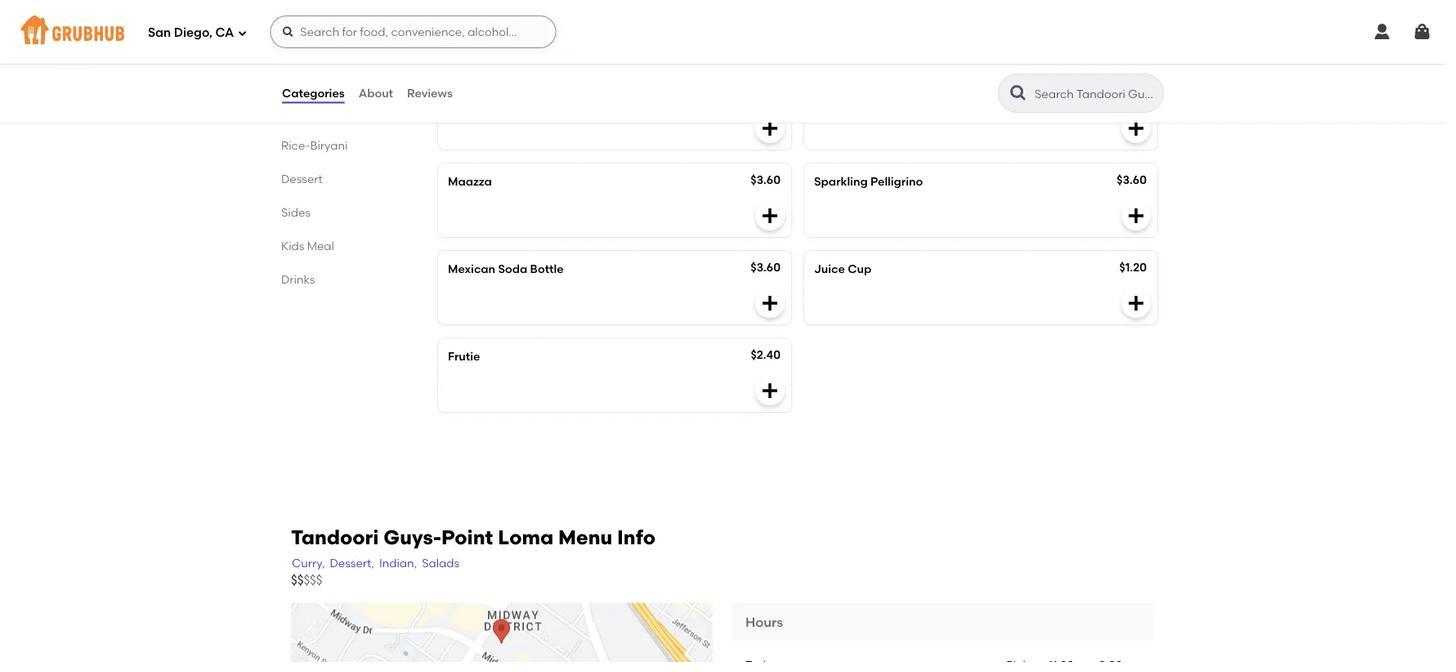Task type: describe. For each thing, give the bounding box(es) containing it.
$1.20
[[1120, 260, 1147, 274]]

kids meal
[[281, 239, 334, 253]]

main navigation navigation
[[0, 0, 1446, 64]]

bottle
[[530, 262, 564, 276]]

street
[[281, 105, 315, 119]]

curry,
[[292, 556, 325, 570]]

about
[[359, 86, 393, 100]]

dessert
[[281, 172, 323, 186]]

corner
[[317, 105, 356, 119]]

info
[[617, 525, 656, 549]]

Search Tandoori Guys-Point Loma search field
[[1033, 86, 1159, 101]]

soda can button
[[438, 76, 791, 150]]

dessert, button
[[329, 554, 375, 572]]

point
[[441, 525, 493, 549]]

sides
[[281, 205, 311, 219]]

sparkling pelligrino
[[814, 175, 923, 189]]

indian,
[[379, 556, 417, 570]]

rice-biryani
[[281, 138, 348, 152]]

tandoori
[[291, 525, 379, 549]]

can
[[480, 87, 504, 101]]

san diego, ca
[[148, 25, 234, 40]]

rice-
[[281, 138, 310, 152]]

loma
[[498, 525, 554, 549]]

Search for food, convenience, alcohol... search field
[[270, 16, 556, 48]]

dessert tab
[[281, 170, 396, 187]]

frutie
[[448, 350, 480, 363]]

rice-biryani tab
[[281, 137, 396, 154]]

curry, dessert, indian, salads
[[292, 556, 460, 570]]

categories button
[[281, 64, 346, 123]]

maazza
[[448, 175, 492, 189]]

hours
[[746, 614, 783, 630]]

vegetarian tab
[[281, 3, 396, 20]]

diego,
[[174, 25, 212, 40]]

tandoori guys-point loma menu info
[[291, 525, 656, 549]]

$2.40 button
[[805, 76, 1158, 150]]

pelligrino
[[871, 175, 923, 189]]

sparkling
[[814, 175, 868, 189]]

guys-
[[384, 525, 441, 549]]

curry, button
[[291, 554, 326, 572]]

$$
[[291, 573, 304, 588]]

kids meal tab
[[281, 237, 396, 254]]

drinks tab
[[281, 271, 396, 288]]

$3.60 for juice cup
[[751, 260, 781, 274]]



Task type: locate. For each thing, give the bounding box(es) containing it.
0 vertical spatial $2.40
[[1117, 85, 1147, 99]]

salads button
[[421, 554, 460, 572]]

1 horizontal spatial svg image
[[1127, 206, 1146, 226]]

2 horizontal spatial svg image
[[1413, 22, 1432, 42]]

meat lovers
[[281, 38, 348, 52]]

mexican
[[448, 262, 496, 276]]

reviews
[[407, 86, 453, 100]]

salads
[[422, 556, 460, 570]]

soda left bottle
[[498, 262, 528, 276]]

meat
[[281, 38, 310, 52]]

categories
[[282, 86, 345, 100]]

kids
[[281, 239, 304, 253]]

$2.40
[[1117, 85, 1147, 99], [751, 348, 781, 362]]

about button
[[358, 64, 394, 123]]

1 vertical spatial $2.40
[[751, 348, 781, 362]]

dessert,
[[330, 556, 374, 570]]

biryani
[[310, 138, 348, 152]]

0 horizontal spatial $2.40
[[751, 348, 781, 362]]

0 horizontal spatial soda
[[448, 87, 477, 101]]

meal
[[307, 239, 334, 253]]

vegetarian
[[281, 4, 343, 18]]

1 horizontal spatial soda
[[498, 262, 528, 276]]

street corner tab
[[281, 103, 396, 120]]

svg image
[[1413, 22, 1432, 42], [282, 25, 295, 38], [1127, 206, 1146, 226]]

ca
[[215, 25, 234, 40]]

meat lovers tab
[[281, 36, 396, 53]]

kabab
[[281, 71, 318, 85]]

1 vertical spatial soda
[[498, 262, 528, 276]]

reviews button
[[406, 64, 454, 123]]

$3.60 for sparkling pelligrino
[[751, 173, 781, 187]]

$$$$$
[[291, 573, 323, 588]]

san
[[148, 25, 171, 40]]

0 horizontal spatial svg image
[[282, 25, 295, 38]]

street corner
[[281, 105, 356, 119]]

soda can
[[448, 87, 504, 101]]

soda left can
[[448, 87, 477, 101]]

menu
[[558, 525, 613, 549]]

soda inside button
[[448, 87, 477, 101]]

sides tab
[[281, 204, 396, 221]]

juice
[[814, 262, 845, 276]]

0 vertical spatial soda
[[448, 87, 477, 101]]

search icon image
[[1009, 83, 1029, 103]]

indian, button
[[378, 554, 418, 572]]

1 horizontal spatial $2.40
[[1117, 85, 1147, 99]]

kabab tab
[[281, 70, 396, 87]]

cup
[[848, 262, 872, 276]]

mexican soda bottle
[[448, 262, 564, 276]]

$2.40 inside button
[[1117, 85, 1147, 99]]

drinks
[[281, 272, 315, 286]]

lovers
[[313, 38, 348, 52]]

$3.60
[[751, 173, 781, 187], [1117, 173, 1147, 187], [751, 260, 781, 274]]

soda
[[448, 87, 477, 101], [498, 262, 528, 276]]

juice cup
[[814, 262, 872, 276]]

svg image
[[1373, 22, 1392, 42], [237, 28, 247, 38], [760, 119, 780, 138], [1127, 119, 1146, 138], [760, 206, 780, 226], [760, 294, 780, 313], [1127, 294, 1146, 313], [760, 381, 780, 401]]



Task type: vqa. For each thing, say whether or not it's contained in the screenshot.
San Diego, CA at the left top
yes



